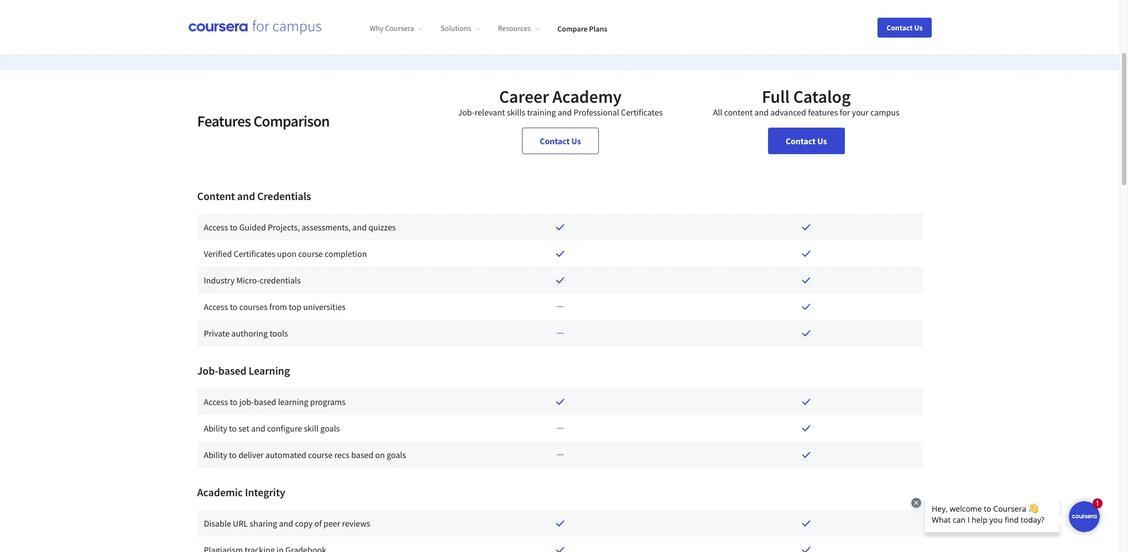 Task type: describe. For each thing, give the bounding box(es) containing it.
why coursera
[[370, 23, 414, 33]]

can
[[792, 0, 811, 4]]

compare plans link
[[558, 23, 608, 33]]

from content and credentials and job-based learning to academic integrity and program management tools, you can find the right plan for you on coursera.
[[197, 0, 907, 24]]

and up the coursera.
[[271, 0, 291, 4]]

all
[[713, 107, 723, 118]]

contact us for contact us button on the right top
[[887, 22, 923, 32]]

professional
[[574, 107, 620, 118]]

0 horizontal spatial us
[[572, 136, 581, 147]]

access for job-
[[204, 397, 228, 408]]

url
[[233, 518, 248, 529]]

job-based learning
[[197, 364, 290, 378]]

peer
[[324, 518, 340, 529]]

0 horizontal spatial learning
[[278, 397, 308, 408]]

and up plans
[[593, 0, 613, 4]]

content inside full catalog all content and advanced features for your campus
[[724, 107, 753, 118]]

training
[[527, 107, 556, 118]]

and inside full catalog all content and advanced features for your campus
[[755, 107, 769, 118]]

for inside full catalog all content and advanced features for your campus
[[840, 107, 850, 118]]

job- inside from content and credentials and job-based learning to academic integrity and program management tools, you can find the right plan for you on coursera.
[[378, 0, 399, 4]]

1 vertical spatial goals
[[387, 450, 406, 461]]

from
[[197, 0, 225, 4]]

features
[[808, 107, 838, 118]]

coursera
[[385, 23, 414, 33]]

recs
[[335, 450, 350, 461]]

to for access to guided projects, assessments, and quizzes
[[230, 222, 238, 233]]

career academy job-relevant skills training and professional certificates
[[458, 86, 663, 118]]

why coursera link
[[370, 23, 423, 33]]

job- inside career academy job-relevant skills training and professional certificates
[[458, 107, 475, 118]]

certificates inside career academy job-relevant skills training and professional certificates
[[621, 107, 663, 118]]

access to guided projects, assessments, and quizzes
[[204, 222, 396, 233]]

credentials inside from content and credentials and job-based learning to academic integrity and program management tools, you can find the right plan for you on coursera.
[[294, 0, 353, 4]]

1 vertical spatial certificates
[[234, 248, 275, 259]]

contact us for 1st contact us link
[[540, 136, 581, 147]]

verified certificates upon course completion
[[204, 248, 367, 259]]

industry micro-credentials
[[204, 275, 301, 286]]

ability for ability to deliver automated course recs based on goals
[[204, 450, 227, 461]]

programs
[[310, 397, 346, 408]]

2 access from the top
[[204, 302, 228, 313]]

integrity
[[546, 0, 591, 4]]

content inside from content and credentials and job-based learning to academic integrity and program management tools, you can find the right plan for you on coursera.
[[228, 0, 269, 4]]

based right recs
[[351, 450, 374, 461]]

for inside from content and credentials and job-based learning to academic integrity and program management tools, you can find the right plan for you on coursera.
[[197, 7, 212, 24]]

to for ability to deliver automated course recs based on goals
[[229, 450, 237, 461]]

content
[[197, 189, 235, 203]]

0 vertical spatial goals
[[321, 423, 340, 434]]

comparison
[[254, 111, 330, 131]]

features comparison
[[197, 111, 330, 131]]

1 vertical spatial job-
[[239, 397, 254, 408]]

relevant
[[475, 107, 505, 118]]

and up "why"
[[355, 0, 376, 4]]

private authoring tools
[[204, 328, 288, 339]]

coursera for campus image
[[188, 20, 321, 35]]

your
[[852, 107, 869, 118]]

1 vertical spatial course
[[308, 450, 333, 461]]

1 vertical spatial job-
[[197, 364, 218, 378]]

contact for 1st contact us link
[[540, 136, 570, 147]]

projects,
[[268, 222, 300, 233]]

academy
[[553, 86, 622, 108]]

0 vertical spatial course
[[298, 248, 323, 259]]

set
[[239, 423, 250, 434]]

courses
[[239, 302, 268, 313]]

quizzes
[[369, 222, 396, 233]]

from
[[269, 302, 287, 313]]

full
[[762, 86, 790, 108]]

guided
[[239, 222, 266, 233]]

program
[[616, 0, 662, 4]]

universities
[[303, 302, 346, 313]]

upon
[[277, 248, 297, 259]]

features
[[197, 111, 251, 131]]

configure
[[267, 423, 302, 434]]

solutions
[[441, 23, 472, 33]]

disable
[[204, 518, 231, 529]]

integrity
[[245, 486, 285, 500]]

top
[[289, 302, 302, 313]]

skill
[[304, 423, 319, 434]]

to inside from content and credentials and job-based learning to academic integrity and program management tools, you can find the right plan for you on coursera.
[[479, 0, 490, 4]]

completion
[[325, 248, 367, 259]]

ability to deliver automated course recs based on goals
[[204, 450, 406, 461]]

and inside career academy job-relevant skills training and professional certificates
[[558, 107, 572, 118]]



Task type: locate. For each thing, give the bounding box(es) containing it.
0 vertical spatial certificates
[[621, 107, 663, 118]]

job- up set
[[239, 397, 254, 408]]

to left academic
[[479, 0, 490, 4]]

contact
[[887, 22, 913, 32], [540, 136, 570, 147], [786, 136, 816, 147]]

academic integrity
[[197, 486, 285, 500]]

2 horizontal spatial us
[[915, 22, 923, 32]]

on right recs
[[375, 450, 385, 461]]

contact for second contact us link
[[786, 136, 816, 147]]

contact down training
[[540, 136, 570, 147]]

1 horizontal spatial content
[[724, 107, 753, 118]]

job- down private
[[197, 364, 218, 378]]

to down job-based learning
[[230, 397, 238, 408]]

credentials
[[257, 189, 311, 203]]

contact us link down features
[[768, 128, 845, 154]]

why
[[370, 23, 384, 33]]

to for access to job-based learning programs
[[230, 397, 238, 408]]

automated
[[266, 450, 306, 461]]

of
[[315, 518, 322, 529]]

1 horizontal spatial job-
[[378, 0, 399, 4]]

credentials up "from"
[[260, 275, 301, 286]]

ability
[[204, 423, 227, 434], [204, 450, 227, 461]]

credentials up the coursera.
[[294, 0, 353, 4]]

1 vertical spatial ability
[[204, 450, 227, 461]]

1 contact us link from the left
[[522, 128, 599, 154]]

advanced
[[771, 107, 807, 118]]

skills
[[507, 107, 526, 118]]

to left deliver
[[229, 450, 237, 461]]

certificates right professional
[[621, 107, 663, 118]]

find
[[813, 0, 834, 4]]

goals right skill
[[321, 423, 340, 434]]

1 horizontal spatial contact us link
[[768, 128, 845, 154]]

0 horizontal spatial contact us
[[540, 136, 581, 147]]

content
[[228, 0, 269, 4], [724, 107, 753, 118]]

compare
[[558, 23, 588, 33]]

you
[[770, 0, 789, 4], [214, 7, 234, 24]]

1 horizontal spatial you
[[770, 0, 789, 4]]

1 horizontal spatial us
[[818, 136, 827, 147]]

0 vertical spatial access
[[204, 222, 228, 233]]

0 vertical spatial credentials
[[294, 0, 353, 4]]

management
[[664, 0, 736, 4]]

solutions link
[[441, 23, 480, 33]]

1 vertical spatial access
[[204, 302, 228, 313]]

0 vertical spatial ability
[[204, 423, 227, 434]]

1 horizontal spatial certificates
[[621, 107, 663, 118]]

0 vertical spatial on
[[237, 7, 250, 24]]

ability to set and configure skill goals
[[204, 423, 340, 434]]

2 horizontal spatial contact
[[887, 22, 913, 32]]

0 horizontal spatial for
[[197, 7, 212, 24]]

0 horizontal spatial goals
[[321, 423, 340, 434]]

and right set
[[251, 423, 266, 434]]

and
[[271, 0, 291, 4], [355, 0, 376, 4], [593, 0, 613, 4], [558, 107, 572, 118], [755, 107, 769, 118], [237, 189, 255, 203], [353, 222, 367, 233], [251, 423, 266, 434], [279, 518, 293, 529]]

course left recs
[[308, 450, 333, 461]]

2 ability from the top
[[204, 450, 227, 461]]

deliver
[[239, 450, 264, 461]]

1 vertical spatial learning
[[278, 397, 308, 408]]

learning up solutions
[[433, 0, 477, 4]]

right
[[856, 0, 881, 4]]

and right content
[[237, 189, 255, 203]]

1 vertical spatial content
[[724, 107, 753, 118]]

job-
[[378, 0, 399, 4], [239, 397, 254, 408]]

0 vertical spatial job-
[[458, 107, 475, 118]]

access down job-based learning
[[204, 397, 228, 408]]

credentials
[[294, 0, 353, 4], [260, 275, 301, 286]]

ability left deliver
[[204, 450, 227, 461]]

and right training
[[558, 107, 572, 118]]

copy
[[295, 518, 313, 529]]

ability left set
[[204, 423, 227, 434]]

content and credentials
[[197, 189, 311, 203]]

job- up why coursera
[[378, 0, 399, 4]]

2 horizontal spatial contact us
[[887, 22, 923, 32]]

1 horizontal spatial goals
[[387, 450, 406, 461]]

contact us button
[[878, 17, 932, 37]]

1 vertical spatial credentials
[[260, 275, 301, 286]]

to for ability to set and configure skill goals
[[229, 423, 237, 434]]

us inside contact us button
[[915, 22, 923, 32]]

to left courses
[[230, 302, 238, 313]]

on left the coursera.
[[237, 7, 250, 24]]

0 horizontal spatial contact us link
[[522, 128, 599, 154]]

tools
[[270, 328, 288, 339]]

3 access from the top
[[204, 397, 228, 408]]

contact us down features
[[786, 136, 827, 147]]

contact for contact us button on the right top
[[887, 22, 913, 32]]

learning
[[249, 364, 290, 378]]

sharing
[[250, 518, 277, 529]]

1 horizontal spatial on
[[375, 450, 385, 461]]

0 horizontal spatial on
[[237, 7, 250, 24]]

access
[[204, 222, 228, 233], [204, 302, 228, 313], [204, 397, 228, 408]]

0 horizontal spatial contact
[[540, 136, 570, 147]]

2 vertical spatial access
[[204, 397, 228, 408]]

0 horizontal spatial you
[[214, 7, 234, 24]]

based
[[399, 0, 431, 4], [218, 364, 247, 378], [254, 397, 276, 408], [351, 450, 374, 461]]

career
[[499, 86, 549, 108]]

goals right recs
[[387, 450, 406, 461]]

assessments,
[[302, 222, 351, 233]]

1 horizontal spatial for
[[840, 107, 850, 118]]

resources link
[[498, 23, 540, 33]]

content right all
[[724, 107, 753, 118]]

certificates
[[621, 107, 663, 118], [234, 248, 275, 259]]

for down from
[[197, 7, 212, 24]]

learning up configure
[[278, 397, 308, 408]]

0 vertical spatial for
[[197, 7, 212, 24]]

and left quizzes
[[353, 222, 367, 233]]

0 horizontal spatial certificates
[[234, 248, 275, 259]]

learning inside from content and credentials and job-based learning to academic integrity and program management tools, you can find the right plan for you on coursera.
[[433, 0, 477, 4]]

plan
[[884, 0, 907, 4]]

contact down advanced
[[786, 136, 816, 147]]

1 ability from the top
[[204, 423, 227, 434]]

contact us down training
[[540, 136, 581, 147]]

on
[[237, 7, 250, 24], [375, 450, 385, 461]]

micro-
[[236, 275, 260, 286]]

for left your
[[840, 107, 850, 118]]

academic
[[493, 0, 544, 4]]

based up coursera at the left top of the page
[[399, 0, 431, 4]]

contact inside button
[[887, 22, 913, 32]]

you down from
[[214, 7, 234, 24]]

and left advanced
[[755, 107, 769, 118]]

1 horizontal spatial contact
[[786, 136, 816, 147]]

contact us down the plan
[[887, 22, 923, 32]]

0 vertical spatial content
[[228, 0, 269, 4]]

to left set
[[229, 423, 237, 434]]

the
[[836, 0, 854, 4]]

0 vertical spatial learning
[[433, 0, 477, 4]]

1 access from the top
[[204, 222, 228, 233]]

course right upon
[[298, 248, 323, 259]]

full catalog all content and advanced features for your campus
[[713, 86, 900, 118]]

verified
[[204, 248, 232, 259]]

industry
[[204, 275, 235, 286]]

job- left skills
[[458, 107, 475, 118]]

ability for ability to set and configure skill goals
[[204, 423, 227, 434]]

access to job-based learning programs
[[204, 397, 346, 408]]

us
[[915, 22, 923, 32], [572, 136, 581, 147], [818, 136, 827, 147]]

access for content
[[204, 222, 228, 233]]

0 vertical spatial you
[[770, 0, 789, 4]]

and left copy
[[279, 518, 293, 529]]

authoring
[[231, 328, 268, 339]]

plans
[[589, 23, 608, 33]]

0 horizontal spatial job-
[[239, 397, 254, 408]]

contact us for second contact us link
[[786, 136, 827, 147]]

on inside from content and credentials and job-based learning to academic integrity and program management tools, you can find the right plan for you on coursera.
[[237, 7, 250, 24]]

0 horizontal spatial content
[[228, 0, 269, 4]]

tools,
[[738, 0, 767, 4]]

1 horizontal spatial contact us
[[786, 136, 827, 147]]

0 horizontal spatial job-
[[197, 364, 218, 378]]

1 horizontal spatial job-
[[458, 107, 475, 118]]

certificates down the guided
[[234, 248, 275, 259]]

based left the learning at the left bottom of page
[[218, 364, 247, 378]]

based inside from content and credentials and job-based learning to academic integrity and program management tools, you can find the right plan for you on coursera.
[[399, 0, 431, 4]]

to left the guided
[[230, 222, 238, 233]]

reviews
[[342, 518, 370, 529]]

content up coursera for campus image
[[228, 0, 269, 4]]

disable url sharing and copy of peer reviews
[[204, 518, 370, 529]]

course
[[298, 248, 323, 259], [308, 450, 333, 461]]

based up ability to set and configure skill goals
[[254, 397, 276, 408]]

private
[[204, 328, 230, 339]]

job-
[[458, 107, 475, 118], [197, 364, 218, 378]]

contact us inside button
[[887, 22, 923, 32]]

compare plans
[[558, 23, 608, 33]]

access up private
[[204, 302, 228, 313]]

1 vertical spatial on
[[375, 450, 385, 461]]

resources
[[498, 23, 531, 33]]

contact us link down training
[[522, 128, 599, 154]]

coursera.
[[253, 7, 303, 24]]

contact down the plan
[[887, 22, 913, 32]]

campus
[[871, 107, 900, 118]]

0 vertical spatial job-
[[378, 0, 399, 4]]

2 contact us link from the left
[[768, 128, 845, 154]]

1 horizontal spatial learning
[[433, 0, 477, 4]]

access up verified
[[204, 222, 228, 233]]

access to courses from top universities
[[204, 302, 346, 313]]

for
[[197, 7, 212, 24], [840, 107, 850, 118]]

catalog
[[794, 86, 851, 108]]

academic
[[197, 486, 243, 500]]

1 vertical spatial you
[[214, 7, 234, 24]]

to for access to courses from top universities
[[230, 302, 238, 313]]

you left can
[[770, 0, 789, 4]]

1 vertical spatial for
[[840, 107, 850, 118]]



Task type: vqa. For each thing, say whether or not it's contained in the screenshot.
the bottom goals
yes



